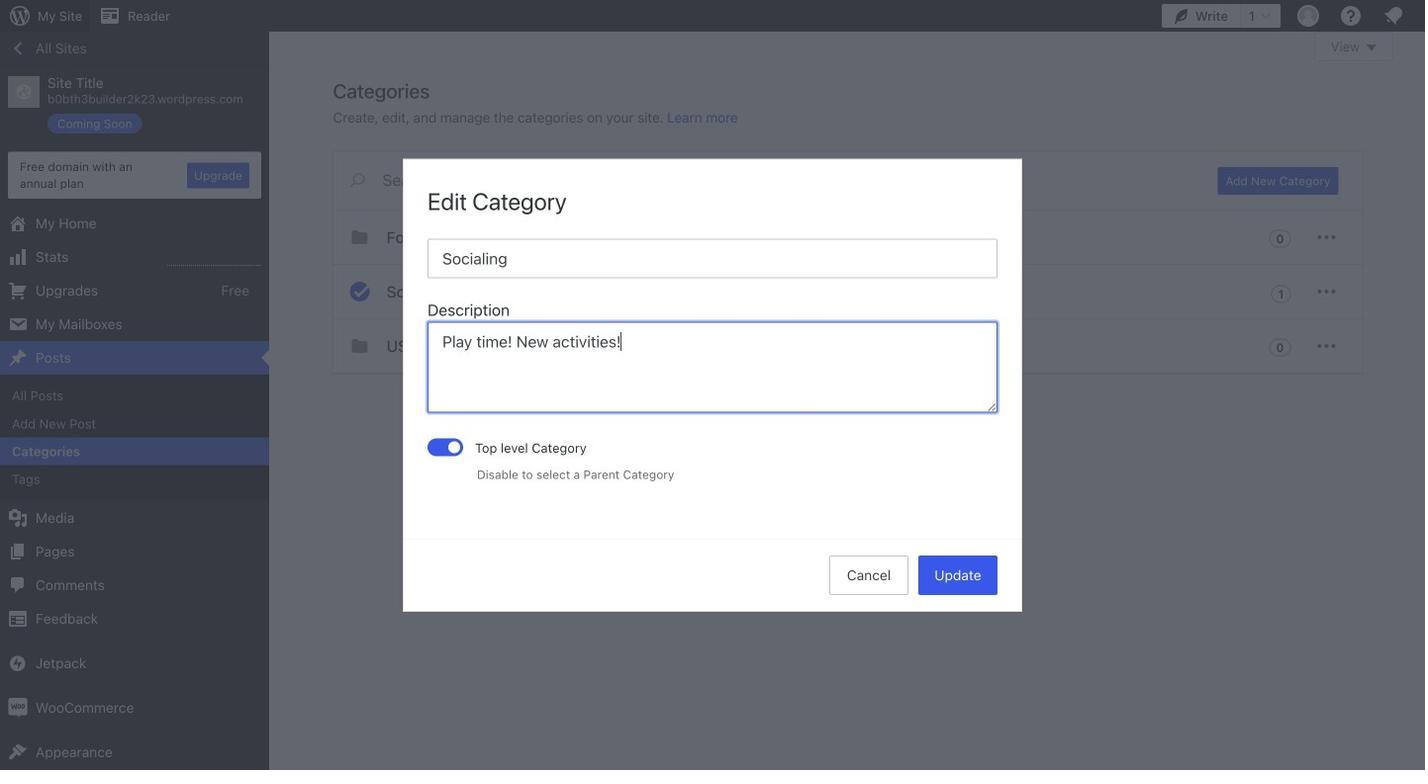 Task type: locate. For each thing, give the bounding box(es) containing it.
usc image
[[348, 335, 372, 358]]

highest hourly views 0 image
[[167, 253, 261, 266]]

closed image
[[1367, 45, 1377, 51]]

0 vertical spatial toggle menu image
[[1315, 226, 1339, 249]]

2 list item from the top
[[1416, 204, 1425, 297]]

None search field
[[333, 151, 1194, 209]]

4 list item from the top
[[1416, 389, 1425, 463]]

1 list item from the top
[[1416, 101, 1425, 173]]

img image
[[8, 699, 28, 718]]

dialog
[[404, 160, 1021, 611]]

1 vertical spatial toggle menu image
[[1315, 280, 1339, 304]]

toggle menu image
[[1315, 226, 1339, 249], [1315, 280, 1339, 304], [1315, 335, 1339, 358]]

1 toggle menu image from the top
[[1315, 226, 1339, 249]]

3 toggle menu image from the top
[[1315, 335, 1339, 358]]

toggle menu image for socialing icon
[[1315, 280, 1339, 304]]

main content
[[333, 32, 1393, 374]]

update your profile, personal settings, and more image
[[1296, 4, 1320, 28]]

group
[[428, 298, 998, 419]]

row
[[333, 211, 1362, 374]]

2 vertical spatial toggle menu image
[[1315, 335, 1339, 358]]

list item
[[1416, 101, 1425, 173], [1416, 204, 1425, 297], [1416, 297, 1425, 389], [1416, 389, 1425, 463]]

None text field
[[428, 322, 998, 413]]

folder image
[[348, 226, 372, 249]]

New Category Name text field
[[428, 239, 998, 278]]

toggle menu image for usc image
[[1315, 335, 1339, 358]]

2 toggle menu image from the top
[[1315, 280, 1339, 304]]



Task type: describe. For each thing, give the bounding box(es) containing it.
manage your notifications image
[[1382, 4, 1405, 28]]

help image
[[1339, 4, 1363, 28]]

3 list item from the top
[[1416, 297, 1425, 389]]

toggle menu image for folder icon on the top left of page
[[1315, 226, 1339, 249]]

socialing image
[[348, 280, 372, 304]]



